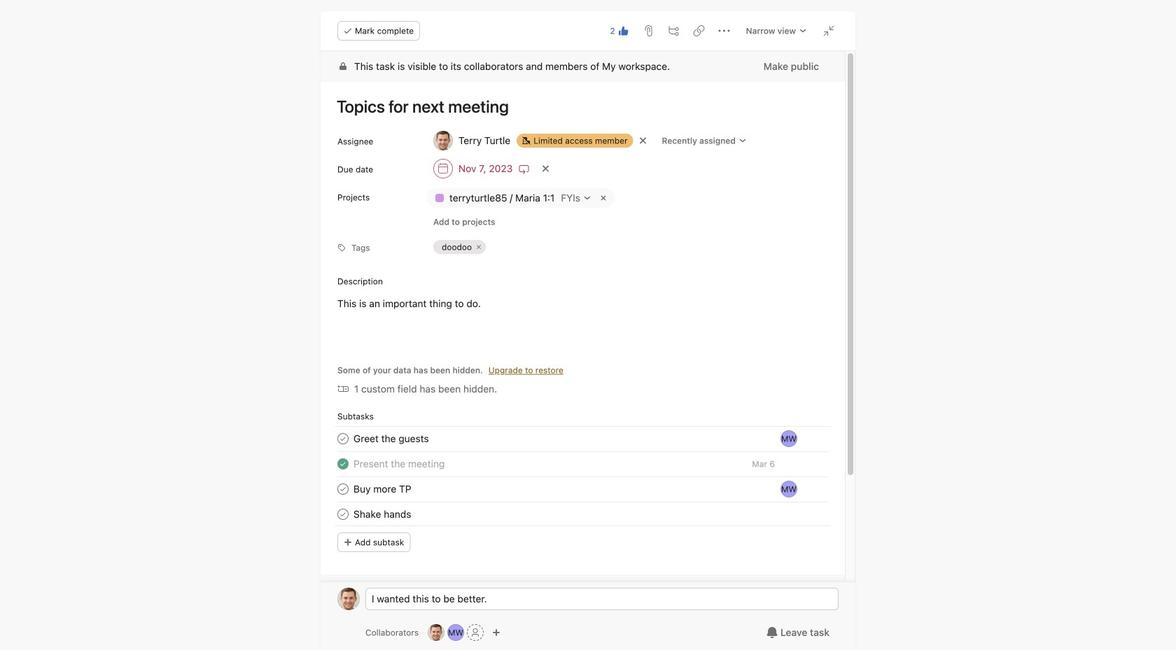 Task type: describe. For each thing, give the bounding box(es) containing it.
mark complete checkbox for 4th list item from the top of the main content inside the topics for next meeting dialog
[[335, 506, 352, 523]]

3 list item from the top
[[321, 477, 845, 502]]

4 list item from the top
[[321, 502, 845, 527]]

open user profile image
[[338, 588, 360, 611]]

1 task name text field from the top
[[354, 431, 429, 447]]

mark complete image for first task name text box from the bottom of the topics for next meeting dialog
[[335, 506, 352, 523]]

2 likes. you liked this task image
[[618, 25, 629, 36]]

more actions for this task image
[[719, 25, 730, 36]]

task name text field for main content inside the topics for next meeting dialog
[[328, 90, 828, 123]]

2 task name text field from the top
[[354, 507, 411, 522]]

task name text field for third list item from the top of the main content inside the topics for next meeting dialog
[[354, 482, 411, 497]]

task name text field for second list item from the top of the main content inside the topics for next meeting dialog
[[354, 457, 445, 472]]

1 add or remove collaborators image from the left
[[428, 625, 445, 642]]

topics for next meeting dialog
[[321, 11, 856, 651]]

add or remove collaborators image
[[492, 629, 501, 637]]

main content inside topics for next meeting dialog
[[321, 51, 845, 651]]

collapse task pane image
[[824, 25, 835, 36]]

remove image
[[598, 193, 609, 204]]

copy task link image
[[694, 25, 705, 36]]

Completed checkbox
[[335, 456, 352, 473]]

2 list item from the top
[[321, 452, 845, 477]]

2 mark complete image from the top
[[335, 481, 352, 498]]



Task type: vqa. For each thing, say whether or not it's contained in the screenshot.
the top Mark complete checkbox
yes



Task type: locate. For each thing, give the bounding box(es) containing it.
1 mark complete checkbox from the top
[[335, 481, 352, 498]]

main content
[[321, 51, 845, 651]]

1 vertical spatial task name text field
[[354, 507, 411, 522]]

clear due date image
[[542, 165, 550, 173]]

1 toggle assignee popover image from the top
[[781, 431, 798, 448]]

1 vertical spatial task name text field
[[354, 457, 445, 472]]

0 vertical spatial toggle assignee popover image
[[781, 431, 798, 448]]

Task Name text field
[[328, 90, 828, 123], [354, 457, 445, 472], [354, 482, 411, 497]]

list item
[[321, 427, 845, 452], [321, 452, 845, 477], [321, 477, 845, 502], [321, 502, 845, 527]]

1 vertical spatial mark complete checkbox
[[335, 506, 352, 523]]

mark complete image for second task name text box from the bottom
[[335, 431, 352, 448]]

2 toggle assignee popover image from the top
[[781, 481, 798, 498]]

3 mark complete image from the top
[[335, 506, 352, 523]]

toggle assignee popover image
[[781, 431, 798, 448], [781, 481, 798, 498]]

Task Name text field
[[354, 431, 429, 447], [354, 507, 411, 522]]

0 horizontal spatial add or remove collaborators image
[[428, 625, 445, 642]]

mark complete image
[[335, 431, 352, 448], [335, 481, 352, 498], [335, 506, 352, 523]]

1 vertical spatial mark complete image
[[335, 481, 352, 498]]

2 add or remove collaborators image from the left
[[448, 625, 464, 642]]

0 vertical spatial task name text field
[[328, 90, 828, 123]]

add or remove collaborators image
[[428, 625, 445, 642], [448, 625, 464, 642]]

0 vertical spatial task name text field
[[354, 431, 429, 447]]

0 vertical spatial mark complete image
[[335, 431, 352, 448]]

1 vertical spatial toggle assignee popover image
[[781, 481, 798, 498]]

add subtask image
[[669, 25, 680, 36]]

1 list item from the top
[[321, 427, 845, 452]]

2 mark complete checkbox from the top
[[335, 506, 352, 523]]

1 horizontal spatial add or remove collaborators image
[[448, 625, 464, 642]]

1 mark complete image from the top
[[335, 431, 352, 448]]

2 vertical spatial task name text field
[[354, 482, 411, 497]]

Mark complete checkbox
[[335, 481, 352, 498], [335, 506, 352, 523]]

2 vertical spatial mark complete image
[[335, 506, 352, 523]]

attachments: add a file to this task, topics for next meeting image
[[643, 25, 655, 36]]

Mark complete checkbox
[[335, 431, 352, 448]]

mark complete checkbox for third list item from the top of the main content inside the topics for next meeting dialog
[[335, 481, 352, 498]]

remove assignee image
[[639, 137, 647, 145]]

remove image
[[475, 243, 483, 251]]

completed image
[[335, 456, 352, 473]]

0 vertical spatial mark complete checkbox
[[335, 481, 352, 498]]



